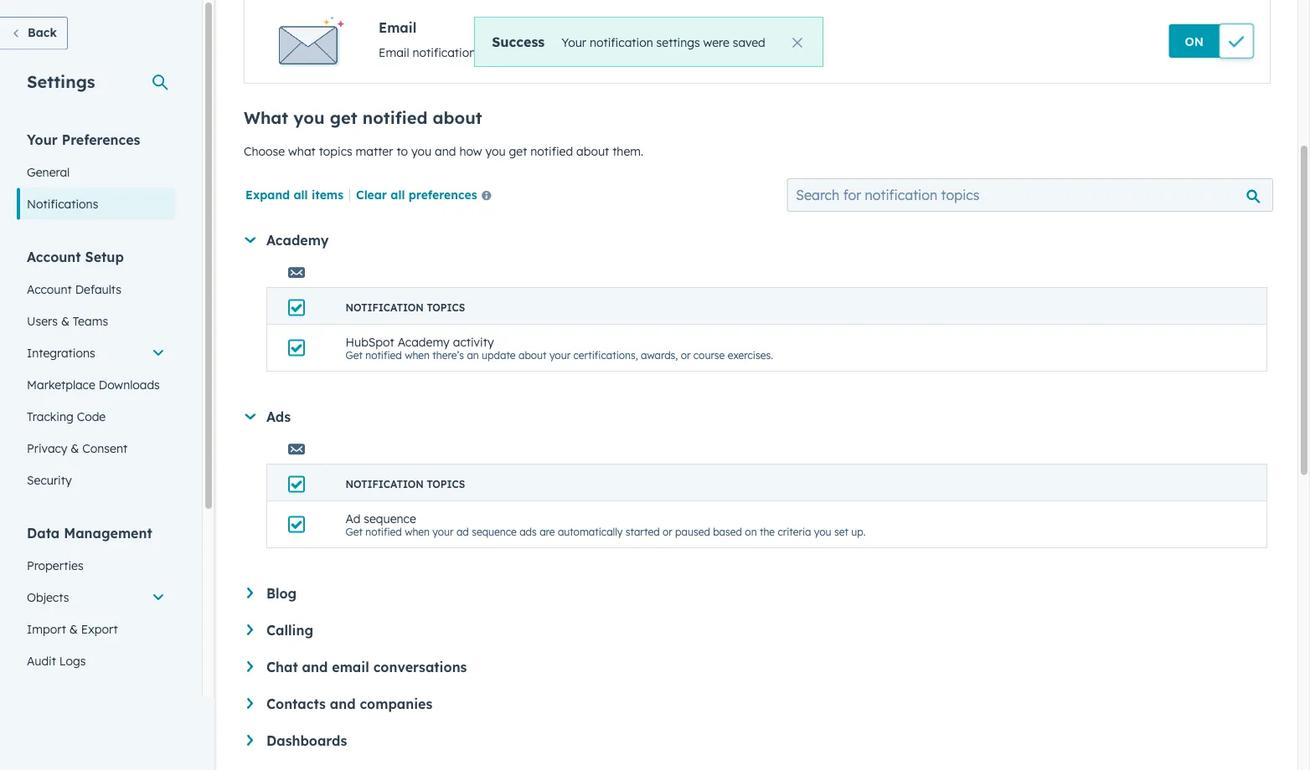 Task type: describe. For each thing, give the bounding box(es) containing it.
will
[[485, 45, 502, 60]]

there's
[[433, 349, 464, 362]]

ad sequence get notified when your ad sequence ads are automatically started or paused based on the criteria you set up.
[[346, 511, 866, 539]]

paused
[[675, 526, 710, 539]]

hubspot academy activity get notified when there's an update about your certifications, awards, or course exercises.
[[346, 335, 773, 362]]

users & teams link
[[17, 305, 175, 337]]

items
[[312, 187, 344, 202]]

caret image for ads
[[245, 414, 256, 420]]

criteria
[[778, 526, 811, 539]]

clear all preferences button
[[356, 186, 498, 206]]

started
[[626, 526, 660, 539]]

ads button
[[245, 409, 1268, 426]]

all for expand
[[294, 187, 308, 202]]

an
[[467, 349, 479, 362]]

be
[[506, 45, 520, 60]]

academy inside hubspot academy activity get notified when there's an update about your certifications, awards, or course exercises.
[[398, 335, 450, 349]]

get inside ad sequence get notified when your ad sequence ads are automatically started or paused based on the criteria you set up.
[[346, 526, 363, 539]]

1 vertical spatial about
[[577, 144, 609, 159]]

caret image for contacts and companies
[[247, 699, 253, 710]]

you up what
[[294, 107, 325, 128]]

defaults
[[75, 282, 121, 297]]

sent
[[523, 45, 546, 60]]

based
[[713, 526, 742, 539]]

caret image for academy
[[245, 237, 256, 243]]

get inside hubspot academy activity get notified when there's an update about your certifications, awards, or course exercises.
[[346, 349, 363, 362]]

notifications
[[27, 196, 98, 211]]

settings
[[27, 71, 95, 92]]

notification for academy
[[346, 302, 424, 314]]

up.
[[851, 526, 866, 539]]

notified inside hubspot academy activity get notified when there's an update about your certifications, awards, or course exercises.
[[365, 349, 402, 362]]

chat and email conversations
[[266, 659, 467, 676]]

import & export link
[[17, 614, 175, 646]]

email for email notifications will be sent to your inbox.
[[379, 45, 409, 60]]

about inside hubspot academy activity get notified when there's an update about your certifications, awards, or course exercises.
[[519, 349, 547, 362]]

and for chat and email conversations
[[302, 659, 328, 676]]

back link
[[0, 17, 68, 50]]

preferences
[[62, 131, 140, 148]]

notified inside ad sequence get notified when your ad sequence ads are automatically started or paused based on the criteria you set up.
[[365, 526, 402, 539]]

management
[[64, 525, 152, 542]]

& for consent
[[71, 441, 79, 456]]

import & export
[[27, 622, 118, 637]]

you up clear all preferences
[[411, 144, 432, 159]]

1 vertical spatial get
[[509, 144, 527, 159]]

on
[[1185, 34, 1204, 49]]

code
[[77, 409, 106, 424]]

account defaults link
[[17, 274, 175, 305]]

properties
[[27, 558, 83, 573]]

caret image for calling
[[247, 625, 253, 636]]

privacy & consent link
[[17, 433, 175, 465]]

update
[[482, 349, 516, 362]]

certifications,
[[573, 349, 638, 362]]

and for contacts and companies
[[330, 696, 356, 713]]

clear all preferences
[[356, 187, 477, 202]]

on
[[745, 526, 757, 539]]

hubspot
[[346, 335, 394, 349]]

chat and email conversations button
[[247, 659, 1268, 676]]

ad
[[457, 526, 469, 539]]

privacy & consent
[[27, 441, 127, 456]]

marketplace downloads link
[[17, 369, 175, 401]]

what
[[244, 107, 288, 128]]

conversations
[[373, 659, 467, 676]]

account setup element
[[17, 248, 175, 496]]

0 horizontal spatial about
[[433, 107, 482, 128]]

your inside ad sequence get notified when your ad sequence ads are automatically started or paused based on the criteria you set up.
[[433, 526, 454, 539]]

your preferences element
[[17, 130, 175, 220]]

account defaults
[[27, 282, 121, 297]]

when inside ad sequence get notified when your ad sequence ads are automatically started or paused based on the criteria you set up.
[[405, 526, 430, 539]]

ads
[[520, 526, 537, 539]]

close image
[[792, 38, 803, 48]]

blog button
[[247, 586, 1268, 602]]

automatically
[[558, 526, 623, 539]]

1 horizontal spatial to
[[549, 45, 561, 60]]

account for account defaults
[[27, 282, 72, 297]]

setup
[[85, 248, 124, 265]]

0 horizontal spatial sequence
[[364, 511, 416, 526]]

1 horizontal spatial sequence
[[472, 526, 517, 539]]

tracking code link
[[17, 401, 175, 433]]

objects
[[27, 590, 69, 605]]

choose
[[244, 144, 285, 159]]

logs
[[59, 654, 86, 669]]

settings
[[657, 35, 700, 49]]

downloads
[[99, 377, 160, 392]]

calling button
[[247, 623, 1268, 639]]

contacts and companies
[[266, 696, 433, 713]]

Search for notification topics search field
[[787, 178, 1274, 212]]

general
[[27, 165, 70, 179]]

matter
[[356, 144, 393, 159]]

integrations button
[[17, 337, 175, 369]]

are
[[540, 526, 555, 539]]

course
[[694, 349, 725, 362]]

notifications
[[413, 45, 482, 60]]

chat
[[266, 659, 298, 676]]

how
[[459, 144, 482, 159]]



Task type: locate. For each thing, give the bounding box(es) containing it.
activity
[[453, 335, 494, 349]]

notified left there's
[[365, 349, 402, 362]]

caret image
[[245, 237, 256, 243], [247, 662, 253, 673], [247, 699, 253, 710]]

2 when from the top
[[405, 526, 430, 539]]

to right "sent"
[[549, 45, 561, 60]]

data management element
[[17, 524, 175, 677]]

1 notification topics from the top
[[346, 302, 465, 314]]

all inside clear all preferences button
[[391, 187, 405, 202]]

1 vertical spatial and
[[302, 659, 328, 676]]

contacts and companies button
[[247, 696, 1268, 713]]

caret image inside ads dropdown button
[[245, 414, 256, 420]]

1 vertical spatial your
[[550, 349, 571, 362]]

your left 'ad'
[[433, 526, 454, 539]]

your
[[562, 35, 587, 49], [27, 131, 58, 148]]

teams
[[73, 314, 108, 328]]

about up how
[[433, 107, 482, 128]]

caret image inside contacts and companies dropdown button
[[247, 699, 253, 710]]

notified up matter
[[363, 107, 428, 128]]

get right how
[[509, 144, 527, 159]]

1 email from the top
[[379, 19, 417, 36]]

1 vertical spatial email
[[379, 45, 409, 60]]

0 horizontal spatial academy
[[266, 232, 329, 249]]

security link
[[17, 465, 175, 496]]

contacts
[[266, 696, 326, 713]]

2 vertical spatial topics
[[427, 478, 465, 491]]

notification topics up hubspot
[[346, 302, 465, 314]]

email notifications will be sent to your inbox.
[[379, 45, 625, 60]]

0 vertical spatial &
[[61, 314, 69, 328]]

1 horizontal spatial all
[[391, 187, 405, 202]]

you
[[294, 107, 325, 128], [411, 144, 432, 159], [485, 144, 506, 159], [814, 526, 832, 539]]

academy down expand all items
[[266, 232, 329, 249]]

all right clear at top left
[[391, 187, 405, 202]]

caret image left calling
[[247, 625, 253, 636]]

0 horizontal spatial all
[[294, 187, 308, 202]]

and
[[435, 144, 456, 159], [302, 659, 328, 676], [330, 696, 356, 713]]

caret image inside chat and email conversations dropdown button
[[247, 662, 253, 673]]

when left 'ad'
[[405, 526, 430, 539]]

email
[[332, 659, 369, 676]]

0 vertical spatial email
[[379, 19, 417, 36]]

2 vertical spatial &
[[69, 622, 78, 637]]

account up account defaults on the top left of page
[[27, 248, 81, 265]]

audit logs link
[[17, 646, 175, 677]]

0 vertical spatial or
[[681, 349, 691, 362]]

0 horizontal spatial and
[[302, 659, 328, 676]]

1 horizontal spatial your
[[562, 35, 587, 49]]

0 horizontal spatial your
[[27, 131, 58, 148]]

topics for academy
[[427, 302, 465, 314]]

0 vertical spatial academy
[[266, 232, 329, 249]]

notification
[[346, 302, 424, 314], [346, 478, 424, 491]]

1 vertical spatial notification topics
[[346, 478, 465, 491]]

expand all items
[[245, 187, 344, 202]]

2 get from the top
[[346, 526, 363, 539]]

notification up hubspot
[[346, 302, 424, 314]]

exercises.
[[728, 349, 773, 362]]

caret image inside dashboards dropdown button
[[247, 736, 253, 746]]

caret image for chat and email conversations
[[247, 662, 253, 673]]

2 notification from the top
[[346, 478, 424, 491]]

topics up activity
[[427, 302, 465, 314]]

and down email
[[330, 696, 356, 713]]

when left there's
[[405, 349, 430, 362]]

caret image left blog
[[247, 588, 253, 599]]

ad
[[346, 511, 361, 526]]

topics up 'ad'
[[427, 478, 465, 491]]

notification topics for ads
[[346, 478, 465, 491]]

1 vertical spatial &
[[71, 441, 79, 456]]

1 account from the top
[[27, 248, 81, 265]]

users & teams
[[27, 314, 108, 328]]

audit logs
[[27, 654, 86, 669]]

1 horizontal spatial or
[[681, 349, 691, 362]]

topics for ads
[[427, 478, 465, 491]]

your for your preferences
[[27, 131, 58, 148]]

calling
[[266, 623, 313, 639]]

or
[[681, 349, 691, 362], [663, 526, 673, 539]]

all for clear
[[391, 187, 405, 202]]

0 horizontal spatial or
[[663, 526, 673, 539]]

notification topics for academy
[[346, 302, 465, 314]]

0 vertical spatial get
[[346, 349, 363, 362]]

topics
[[319, 144, 352, 159], [427, 302, 465, 314], [427, 478, 465, 491]]

about
[[433, 107, 482, 128], [577, 144, 609, 159], [519, 349, 547, 362]]

what
[[288, 144, 316, 159]]

notified right ad
[[365, 526, 402, 539]]

academy
[[266, 232, 329, 249], [398, 335, 450, 349]]

topics right what
[[319, 144, 352, 159]]

caret image
[[245, 414, 256, 420], [247, 588, 253, 599], [247, 625, 253, 636], [247, 736, 253, 746]]

& right privacy
[[71, 441, 79, 456]]

0 vertical spatial about
[[433, 107, 482, 128]]

to right matter
[[397, 144, 408, 159]]

2 horizontal spatial about
[[577, 144, 609, 159]]

your inside hubspot academy activity get notified when there's an update about your certifications, awards, or course exercises.
[[550, 349, 571, 362]]

import
[[27, 622, 66, 637]]

1 vertical spatial to
[[397, 144, 408, 159]]

email left notifications at the top left of the page
[[379, 45, 409, 60]]

& left export
[[69, 622, 78, 637]]

notification for ads
[[346, 478, 424, 491]]

1 vertical spatial caret image
[[247, 662, 253, 673]]

2 horizontal spatial and
[[435, 144, 456, 159]]

your notification settings were saved
[[562, 35, 766, 49]]

1 horizontal spatial about
[[519, 349, 547, 362]]

companies
[[360, 696, 433, 713]]

0 vertical spatial get
[[330, 107, 357, 128]]

marketplace
[[27, 377, 95, 392]]

0 vertical spatial and
[[435, 144, 456, 159]]

consent
[[82, 441, 127, 456]]

notification up ad
[[346, 478, 424, 491]]

data management
[[27, 525, 152, 542]]

0 vertical spatial caret image
[[245, 237, 256, 243]]

blog
[[266, 586, 297, 602]]

privacy
[[27, 441, 67, 456]]

email up notifications at the top left of the page
[[379, 19, 417, 36]]

caret image left ads
[[245, 414, 256, 420]]

about right update at the top
[[519, 349, 547, 362]]

were
[[703, 35, 730, 49]]

& for export
[[69, 622, 78, 637]]

0 vertical spatial when
[[405, 349, 430, 362]]

notified left them.
[[531, 144, 573, 159]]

1 notification from the top
[[346, 302, 424, 314]]

account up users at the top left of page
[[27, 282, 72, 297]]

preferences
[[409, 187, 477, 202]]

caret image for blog
[[247, 588, 253, 599]]

0 vertical spatial account
[[27, 248, 81, 265]]

1 get from the top
[[346, 349, 363, 362]]

2 account from the top
[[27, 282, 72, 297]]

them.
[[613, 144, 644, 159]]

0 horizontal spatial to
[[397, 144, 408, 159]]

caret image for dashboards
[[247, 736, 253, 746]]

audit
[[27, 654, 56, 669]]

your for your notification settings were saved
[[562, 35, 587, 49]]

1 vertical spatial notification
[[346, 478, 424, 491]]

get up matter
[[330, 107, 357, 128]]

0 horizontal spatial get
[[330, 107, 357, 128]]

notification topics
[[346, 302, 465, 314], [346, 478, 465, 491]]

properties link
[[17, 550, 175, 582]]

caret image inside academy 'dropdown button'
[[245, 237, 256, 243]]

2 all from the left
[[391, 187, 405, 202]]

caret image down expand
[[245, 237, 256, 243]]

your inside 'success' alert
[[562, 35, 587, 49]]

2 email from the top
[[379, 45, 409, 60]]

1 when from the top
[[405, 349, 430, 362]]

1 vertical spatial or
[[663, 526, 673, 539]]

back
[[28, 25, 57, 40]]

when inside hubspot academy activity get notified when there's an update about your certifications, awards, or course exercises.
[[405, 349, 430, 362]]

or inside hubspot academy activity get notified when there's an update about your certifications, awards, or course exercises.
[[681, 349, 691, 362]]

caret image inside calling dropdown button
[[247, 625, 253, 636]]

1 horizontal spatial get
[[509, 144, 527, 159]]

the
[[760, 526, 775, 539]]

when
[[405, 349, 430, 362], [405, 526, 430, 539]]

& inside data management element
[[69, 622, 78, 637]]

users
[[27, 314, 58, 328]]

notification topics up ad
[[346, 478, 465, 491]]

caret image left contacts
[[247, 699, 253, 710]]

0 vertical spatial notification
[[346, 302, 424, 314]]

about left them.
[[577, 144, 609, 159]]

security
[[27, 473, 72, 488]]

success
[[492, 33, 545, 50]]

dashboards button
[[247, 733, 1268, 750]]

academy left activity
[[398, 335, 450, 349]]

marketplace downloads
[[27, 377, 160, 392]]

1 vertical spatial get
[[346, 526, 363, 539]]

0 vertical spatial your
[[562, 35, 587, 49]]

sequence right ad
[[364, 511, 416, 526]]

caret image inside blog dropdown button
[[247, 588, 253, 599]]

clear
[[356, 187, 387, 202]]

2 vertical spatial your
[[433, 526, 454, 539]]

0 vertical spatial to
[[549, 45, 561, 60]]

your left inbox.
[[564, 45, 589, 60]]

email for email
[[379, 19, 417, 36]]

1 vertical spatial topics
[[427, 302, 465, 314]]

1 horizontal spatial and
[[330, 696, 356, 713]]

& right users at the top left of page
[[61, 314, 69, 328]]

sequence right 'ad'
[[472, 526, 517, 539]]

you left "set" in the right of the page
[[814, 526, 832, 539]]

data
[[27, 525, 60, 542]]

and left how
[[435, 144, 456, 159]]

2 vertical spatial and
[[330, 696, 356, 713]]

dashboards
[[266, 733, 347, 750]]

& for teams
[[61, 314, 69, 328]]

2 notification topics from the top
[[346, 478, 465, 491]]

1 vertical spatial your
[[27, 131, 58, 148]]

your preferences
[[27, 131, 140, 148]]

your left inbox.
[[562, 35, 587, 49]]

awards,
[[641, 349, 678, 362]]

1 all from the left
[[294, 187, 308, 202]]

ads
[[266, 409, 291, 426]]

academy button
[[245, 232, 1268, 249]]

caret image left dashboards
[[247, 736, 253, 746]]

inbox.
[[592, 45, 625, 60]]

integrations
[[27, 346, 95, 360]]

general link
[[17, 156, 175, 188]]

saved
[[733, 35, 766, 49]]

your left certifications,
[[550, 349, 571, 362]]

1 horizontal spatial academy
[[398, 335, 450, 349]]

what you get notified about
[[244, 107, 482, 128]]

account
[[27, 248, 81, 265], [27, 282, 72, 297]]

2 vertical spatial caret image
[[247, 699, 253, 710]]

account for account setup
[[27, 248, 81, 265]]

success alert
[[474, 17, 823, 67]]

choose what topics matter to you and how you get notified about them.
[[244, 144, 644, 159]]

1 vertical spatial when
[[405, 526, 430, 539]]

account setup
[[27, 248, 124, 265]]

to
[[549, 45, 561, 60], [397, 144, 408, 159]]

all left 'items'
[[294, 187, 308, 202]]

your
[[564, 45, 589, 60], [550, 349, 571, 362], [433, 526, 454, 539]]

notifications link
[[17, 188, 175, 220]]

notification
[[590, 35, 653, 49]]

your up general
[[27, 131, 58, 148]]

export
[[81, 622, 118, 637]]

you right how
[[485, 144, 506, 159]]

objects button
[[17, 582, 175, 614]]

2 vertical spatial about
[[519, 349, 547, 362]]

or inside ad sequence get notified when your ad sequence ads are automatically started or paused based on the criteria you set up.
[[663, 526, 673, 539]]

or right the 'started'
[[663, 526, 673, 539]]

set
[[834, 526, 849, 539]]

and right chat
[[302, 659, 328, 676]]

tracking
[[27, 409, 74, 424]]

you inside ad sequence get notified when your ad sequence ads are automatically started or paused based on the criteria you set up.
[[814, 526, 832, 539]]

0 vertical spatial topics
[[319, 144, 352, 159]]

caret image left chat
[[247, 662, 253, 673]]

tracking code
[[27, 409, 106, 424]]

0 vertical spatial notification topics
[[346, 302, 465, 314]]

1 vertical spatial account
[[27, 282, 72, 297]]

expand
[[245, 187, 290, 202]]

&
[[61, 314, 69, 328], [71, 441, 79, 456], [69, 622, 78, 637]]

1 vertical spatial academy
[[398, 335, 450, 349]]

notified
[[363, 107, 428, 128], [531, 144, 573, 159], [365, 349, 402, 362], [365, 526, 402, 539]]

or left "course" on the right
[[681, 349, 691, 362]]

0 vertical spatial your
[[564, 45, 589, 60]]



Task type: vqa. For each thing, say whether or not it's contained in the screenshot.
fourth the Main Team element
no



